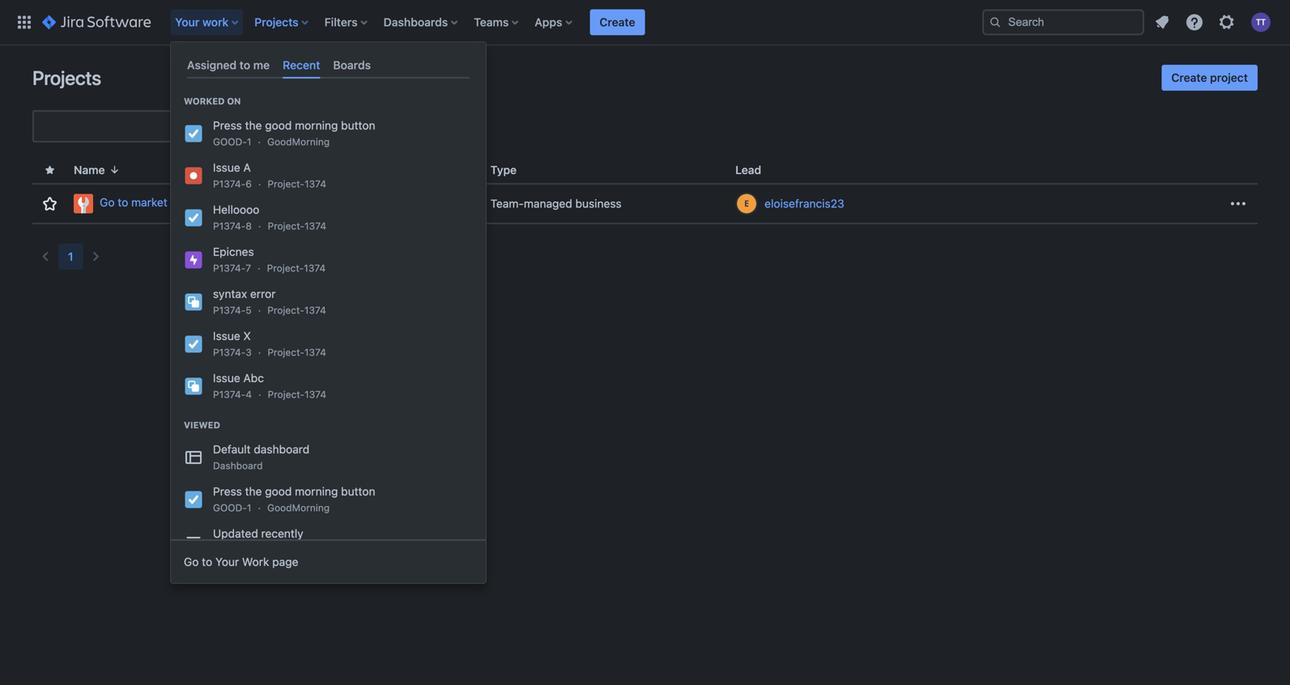 Task type: describe. For each thing, give the bounding box(es) containing it.
create project button
[[1162, 65, 1258, 91]]

create button
[[590, 9, 645, 35]]

viewed
[[184, 420, 220, 431]]

p1374- for issue a
[[213, 178, 246, 190]]

lead
[[735, 163, 761, 177]]

p1374-8
[[213, 220, 252, 232]]

1 press from the top
[[213, 119, 242, 132]]

create for create
[[600, 15, 635, 29]]

managed
[[524, 197, 572, 210]]

settings image
[[1217, 13, 1237, 32]]

apps button
[[530, 9, 579, 35]]

issue for issue a
[[213, 161, 240, 174]]

project-1374 for syntax error
[[267, 305, 326, 316]]

create project
[[1171, 71, 1248, 84]]

lead button
[[729, 161, 781, 179]]

your profile and settings image
[[1251, 13, 1271, 32]]

1 vertical spatial work
[[242, 555, 269, 569]]

syntax error
[[213, 287, 276, 301]]

primary element
[[10, 0, 982, 45]]

p1374- for issue abc
[[213, 389, 246, 400]]

6
[[246, 178, 252, 190]]

p1374- for syntax error
[[213, 305, 246, 316]]

Search field
[[982, 9, 1144, 35]]

2 good-1 from the top
[[213, 502, 251, 514]]

project- for issue abc
[[268, 389, 305, 400]]

filters
[[324, 15, 358, 29]]

epicnes
[[213, 245, 254, 259]]

type
[[490, 163, 517, 177]]

boards
[[333, 58, 371, 72]]

your work
[[175, 15, 229, 29]]

dashboard
[[254, 443, 309, 456]]

updated
[[213, 527, 258, 540]]

sample
[[170, 196, 208, 209]]

project- for issue x
[[268, 347, 304, 358]]

filters button
[[320, 9, 374, 35]]

syntax
[[213, 287, 247, 301]]

issue x
[[213, 329, 251, 343]]

worked
[[184, 96, 225, 107]]

projects button
[[250, 9, 315, 35]]

go for go to your work page
[[184, 555, 199, 569]]

dashboards button
[[379, 9, 464, 35]]

eloisefrancis23
[[765, 197, 844, 210]]

page
[[272, 555, 298, 569]]

helloooo
[[213, 203, 259, 216]]

project-1374 for helloooo
[[268, 220, 326, 232]]

your work button
[[170, 9, 245, 35]]

8
[[246, 220, 252, 232]]

1 press the good morning button from the top
[[213, 119, 375, 132]]

1 goodmorning from the top
[[267, 136, 330, 148]]

project-1374 for issue abc
[[268, 389, 326, 400]]

1 inside 1 button
[[68, 250, 73, 263]]

work
[[202, 15, 229, 29]]

appswitcher icon image
[[15, 13, 34, 32]]

recently
[[261, 527, 303, 540]]

jira work management
[[240, 120, 344, 132]]

p1374-7
[[213, 263, 251, 274]]

team-managed business
[[490, 197, 622, 210]]

project- for syntax error
[[267, 305, 304, 316]]

clear image
[[348, 120, 361, 133]]

teams
[[474, 15, 509, 29]]

star go to market sample image
[[40, 194, 60, 213]]

to for your
[[202, 555, 212, 569]]

issue a
[[213, 161, 251, 174]]

more image
[[1229, 194, 1248, 213]]

teams button
[[469, 9, 525, 35]]

previous image
[[36, 247, 55, 266]]

issue abc
[[213, 371, 264, 385]]

business
[[575, 197, 622, 210]]

notifications image
[[1152, 13, 1172, 32]]

p1374-6
[[213, 178, 252, 190]]

5
[[246, 305, 252, 316]]

next image
[[86, 247, 106, 266]]

projects inside popup button
[[254, 15, 299, 29]]

project
[[1210, 71, 1248, 84]]

project-1374 up error
[[267, 263, 326, 274]]

assigned
[[187, 58, 237, 72]]



Task type: locate. For each thing, give the bounding box(es) containing it.
1 right previous image
[[68, 250, 73, 263]]

p1374- down issue x
[[213, 347, 246, 358]]

1 vertical spatial good-1
[[213, 502, 251, 514]]

project-1374
[[268, 178, 326, 190], [268, 220, 326, 232], [267, 263, 326, 274], [267, 305, 326, 316], [268, 347, 326, 358], [268, 389, 326, 400]]

to left me in the top left of the page
[[239, 58, 250, 72]]

press the good morning button down recent
[[213, 119, 375, 132]]

the up a
[[245, 119, 262, 132]]

1 good- from the top
[[213, 136, 247, 148]]

issue for issue abc
[[213, 371, 240, 385]]

morning
[[295, 119, 338, 132], [295, 485, 338, 498]]

go
[[100, 196, 115, 209], [184, 555, 199, 569]]

p1374- for helloooo
[[213, 220, 246, 232]]

project-
[[268, 178, 304, 190], [268, 220, 304, 232], [267, 263, 304, 274], [267, 305, 304, 316], [268, 347, 304, 358], [268, 389, 305, 400]]

1 vertical spatial projects
[[32, 66, 101, 89]]

apps
[[535, 15, 562, 29]]

market
[[131, 196, 167, 209]]

worked on
[[184, 96, 241, 107]]

2 horizontal spatial to
[[239, 58, 250, 72]]

p1374- down issue abc
[[213, 389, 246, 400]]

go for go to market sample
[[100, 196, 115, 209]]

0 vertical spatial good-
[[213, 136, 247, 148]]

3 issue from the top
[[213, 371, 240, 385]]

goodmorning down the jira work management
[[267, 136, 330, 148]]

project- for helloooo
[[268, 220, 304, 232]]

dashboard
[[213, 460, 263, 471]]

p1374- for epicnes
[[213, 263, 246, 274]]

to inside tab list
[[239, 58, 250, 72]]

0 vertical spatial create
[[600, 15, 635, 29]]

1374 right 7 on the left top of the page
[[304, 263, 326, 274]]

1 horizontal spatial go
[[184, 555, 199, 569]]

good right jira
[[265, 119, 292, 132]]

1374 for helloooo
[[304, 220, 326, 232]]

project-1374 down error
[[267, 305, 326, 316]]

create inside the primary element
[[600, 15, 635, 29]]

0 vertical spatial goodmorning
[[267, 136, 330, 148]]

1
[[247, 136, 251, 148], [68, 250, 73, 263], [247, 502, 251, 514]]

4 p1374- from the top
[[213, 305, 246, 316]]

morning up updated recently link
[[295, 485, 338, 498]]

updated recently
[[213, 527, 303, 540]]

0 vertical spatial projects
[[254, 15, 299, 29]]

2 vertical spatial to
[[202, 555, 212, 569]]

good- down jira
[[213, 136, 247, 148]]

p1374-3
[[213, 347, 252, 358]]

2 good from the top
[[265, 485, 292, 498]]

1 vertical spatial 1
[[68, 250, 73, 263]]

good- up updated
[[213, 502, 247, 514]]

2 p1374- from the top
[[213, 220, 246, 232]]

project-1374 right 8
[[268, 220, 326, 232]]

1 p1374- from the top
[[213, 178, 246, 190]]

0 horizontal spatial your
[[175, 15, 199, 29]]

button up updated recently link
[[341, 485, 375, 498]]

project-1374 for issue x
[[268, 347, 326, 358]]

error
[[250, 287, 276, 301]]

good-1
[[213, 136, 251, 148], [213, 502, 251, 514]]

1 horizontal spatial your
[[215, 555, 239, 569]]

1 vertical spatial press the good morning button
[[213, 485, 375, 498]]

p1374- down issue a
[[213, 178, 246, 190]]

issue up p1374-3
[[213, 329, 240, 343]]

a
[[243, 161, 251, 174]]

good-1 down jira
[[213, 136, 251, 148]]

0 vertical spatial press the good morning button
[[213, 119, 375, 132]]

1374
[[304, 178, 326, 190], [304, 220, 326, 232], [304, 263, 326, 274], [304, 305, 326, 316], [304, 347, 326, 358], [305, 389, 326, 400]]

button
[[341, 119, 375, 132], [341, 485, 375, 498]]

0 horizontal spatial go
[[100, 196, 115, 209]]

0 vertical spatial the
[[245, 119, 262, 132]]

1374 for syntax error
[[304, 305, 326, 316]]

project- right 8
[[268, 220, 304, 232]]

2 press from the top
[[213, 485, 242, 498]]

to left page
[[202, 555, 212, 569]]

default
[[213, 443, 251, 456]]

issue
[[213, 161, 240, 174], [213, 329, 240, 343], [213, 371, 240, 385]]

2 morning from the top
[[295, 485, 338, 498]]

1 vertical spatial press
[[213, 485, 242, 498]]

0 vertical spatial good
[[265, 119, 292, 132]]

p1374- down 'helloooo'
[[213, 220, 246, 232]]

good down default dashboard dashboard
[[265, 485, 292, 498]]

7
[[246, 263, 251, 274]]

6 p1374- from the top
[[213, 389, 246, 400]]

the down dashboard
[[245, 485, 262, 498]]

1374 for issue x
[[304, 347, 326, 358]]

1 vertical spatial issue
[[213, 329, 240, 343]]

1374 for issue a
[[304, 178, 326, 190]]

jira software image
[[42, 13, 151, 32], [42, 13, 151, 32]]

goodmorning up recently
[[267, 502, 330, 514]]

1 vertical spatial create
[[1171, 71, 1207, 84]]

good
[[265, 119, 292, 132], [265, 485, 292, 498]]

2 issue from the top
[[213, 329, 240, 343]]

3
[[246, 347, 252, 358]]

go to your work page
[[184, 555, 298, 569]]

team-
[[490, 197, 524, 210]]

dashboards
[[384, 15, 448, 29]]

work
[[259, 120, 282, 132], [242, 555, 269, 569]]

project- right 4
[[268, 389, 305, 400]]

go to market sample link
[[74, 194, 330, 213]]

1374 right "5"
[[304, 305, 326, 316]]

project- right 6 at the left
[[268, 178, 304, 190]]

2 vertical spatial issue
[[213, 371, 240, 385]]

project- for issue a
[[268, 178, 304, 190]]

2 good- from the top
[[213, 502, 247, 514]]

press down on
[[213, 119, 242, 132]]

press
[[213, 119, 242, 132], [213, 485, 242, 498]]

2 vertical spatial 1
[[247, 502, 251, 514]]

1 vertical spatial the
[[245, 485, 262, 498]]

1 vertical spatial good
[[265, 485, 292, 498]]

1374 down management
[[304, 178, 326, 190]]

help image
[[1185, 13, 1204, 32]]

goodmorning
[[267, 136, 330, 148], [267, 502, 330, 514]]

issue for issue x
[[213, 329, 240, 343]]

project-1374 right 6 at the left
[[268, 178, 326, 190]]

name button
[[67, 161, 128, 179]]

to for me
[[239, 58, 250, 72]]

good-1 up updated
[[213, 502, 251, 514]]

1 vertical spatial goodmorning
[[267, 502, 330, 514]]

1 vertical spatial button
[[341, 485, 375, 498]]

2 button from the top
[[341, 485, 375, 498]]

1 vertical spatial good-
[[213, 502, 247, 514]]

1374 right the 3
[[304, 347, 326, 358]]

management
[[285, 120, 344, 132]]

x
[[243, 329, 251, 343]]

search image
[[989, 16, 1002, 29]]

3 p1374- from the top
[[213, 263, 246, 274]]

name
[[74, 163, 105, 177]]

projects up me in the top left of the page
[[254, 15, 299, 29]]

project-1374 right 4
[[268, 389, 326, 400]]

0 vertical spatial work
[[259, 120, 282, 132]]

go to your work page link
[[171, 546, 486, 578]]

go to market sample
[[100, 196, 208, 209]]

1374 for issue abc
[[305, 389, 326, 400]]

1 issue from the top
[[213, 161, 240, 174]]

banner containing your work
[[0, 0, 1290, 45]]

project-1374 for issue a
[[268, 178, 326, 190]]

p1374- down epicnes
[[213, 263, 246, 274]]

press down dashboard
[[213, 485, 242, 498]]

project- down error
[[267, 305, 304, 316]]

1 horizontal spatial create
[[1171, 71, 1207, 84]]

on
[[227, 96, 241, 107]]

0 vertical spatial issue
[[213, 161, 240, 174]]

to
[[239, 58, 250, 72], [118, 196, 128, 209], [202, 555, 212, 569]]

to for market
[[118, 196, 128, 209]]

projects down appswitcher icon
[[32, 66, 101, 89]]

2 press the good morning button from the top
[[213, 485, 375, 498]]

p1374-
[[213, 178, 246, 190], [213, 220, 246, 232], [213, 263, 246, 274], [213, 305, 246, 316], [213, 347, 246, 358], [213, 389, 246, 400]]

jira
[[240, 120, 256, 132]]

1 vertical spatial morning
[[295, 485, 338, 498]]

abc
[[243, 371, 264, 385]]

eloisefrancis23 link
[[765, 196, 844, 212]]

your down updated
[[215, 555, 239, 569]]

your inside dropdown button
[[175, 15, 199, 29]]

your left work
[[175, 15, 199, 29]]

0 vertical spatial your
[[175, 15, 199, 29]]

1374 up dashboard
[[305, 389, 326, 400]]

your
[[175, 15, 199, 29], [215, 555, 239, 569]]

5 p1374- from the top
[[213, 347, 246, 358]]

0 vertical spatial morning
[[295, 119, 338, 132]]

1 good-1 from the top
[[213, 136, 251, 148]]

1 vertical spatial to
[[118, 196, 128, 209]]

updated recently link
[[171, 521, 486, 563]]

0 vertical spatial good-1
[[213, 136, 251, 148]]

to left market
[[118, 196, 128, 209]]

assigned to me
[[187, 58, 270, 72]]

0 vertical spatial 1
[[247, 136, 251, 148]]

1 down jira
[[247, 136, 251, 148]]

create left project
[[1171, 71, 1207, 84]]

press the good morning button
[[213, 119, 375, 132], [213, 485, 375, 498]]

project- right the 3
[[268, 347, 304, 358]]

1 good from the top
[[265, 119, 292, 132]]

1 horizontal spatial projects
[[254, 15, 299, 29]]

0 horizontal spatial projects
[[32, 66, 101, 89]]

1 vertical spatial go
[[184, 555, 199, 569]]

recent
[[283, 58, 320, 72]]

p1374-5
[[213, 305, 252, 316]]

project- up error
[[267, 263, 304, 274]]

create for create project
[[1171, 71, 1207, 84]]

default dashboard dashboard
[[213, 443, 309, 471]]

button down the boards at the left top
[[341, 119, 375, 132]]

the
[[245, 119, 262, 132], [245, 485, 262, 498]]

banner
[[0, 0, 1290, 45]]

create right apps dropdown button
[[600, 15, 635, 29]]

2 the from the top
[[245, 485, 262, 498]]

0 vertical spatial button
[[341, 119, 375, 132]]

projects
[[254, 15, 299, 29], [32, 66, 101, 89]]

tab list containing assigned to me
[[181, 52, 476, 79]]

work right jira
[[259, 120, 282, 132]]

p1374- down syntax
[[213, 305, 246, 316]]

1 button from the top
[[341, 119, 375, 132]]

1 morning from the top
[[295, 119, 338, 132]]

1 button
[[58, 244, 83, 270]]

None text field
[[34, 115, 193, 138]]

morning left clear icon on the top left of the page
[[295, 119, 338, 132]]

p1374- for issue x
[[213, 347, 246, 358]]

0 vertical spatial go
[[100, 196, 115, 209]]

issue up p1374-6
[[213, 161, 240, 174]]

project-1374 right the 3
[[268, 347, 326, 358]]

create
[[600, 15, 635, 29], [1171, 71, 1207, 84]]

tab list
[[181, 52, 476, 79]]

4
[[246, 389, 252, 400]]

0 horizontal spatial create
[[600, 15, 635, 29]]

0 vertical spatial to
[[239, 58, 250, 72]]

1 horizontal spatial to
[[202, 555, 212, 569]]

issue up p1374-4
[[213, 371, 240, 385]]

press the good morning button up recently
[[213, 485, 375, 498]]

me
[[253, 58, 270, 72]]

2 goodmorning from the top
[[267, 502, 330, 514]]

1 the from the top
[[245, 119, 262, 132]]

work down updated recently in the left bottom of the page
[[242, 555, 269, 569]]

good-
[[213, 136, 247, 148], [213, 502, 247, 514]]

0 horizontal spatial to
[[118, 196, 128, 209]]

1 vertical spatial your
[[215, 555, 239, 569]]

1 up updated recently in the left bottom of the page
[[247, 502, 251, 514]]

1374 right 8
[[304, 220, 326, 232]]

p1374-4
[[213, 389, 252, 400]]

0 vertical spatial press
[[213, 119, 242, 132]]



Task type: vqa. For each thing, say whether or not it's contained in the screenshot.


